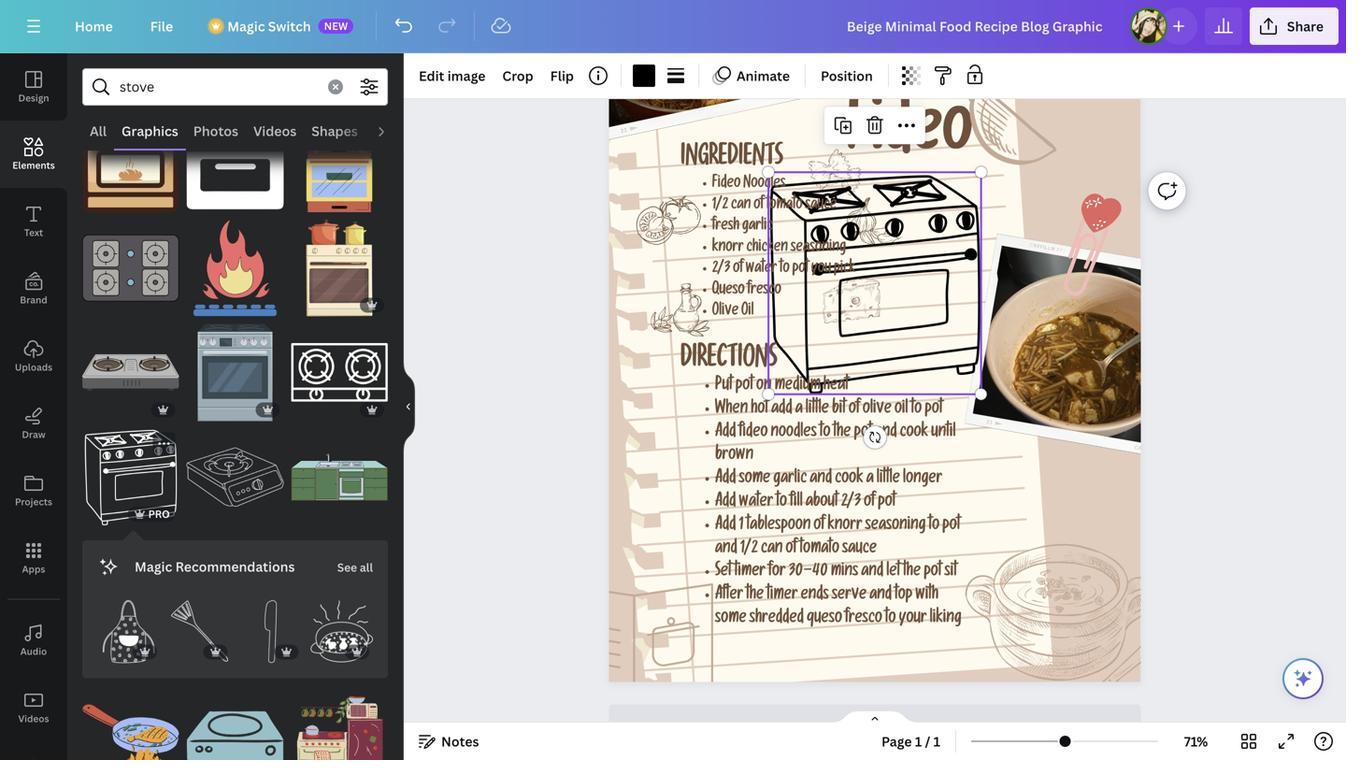 Task type: locate. For each thing, give the bounding box(es) containing it.
0 vertical spatial 1/2
[[713, 198, 729, 214]]

0 horizontal spatial sauce
[[806, 198, 837, 214]]

1 vertical spatial can
[[761, 541, 783, 558]]

photos button
[[186, 113, 246, 149]]

2/3 up queso
[[713, 262, 731, 278]]

the right after
[[747, 588, 764, 605]]

pot down the olive
[[855, 425, 872, 442]]

1 vertical spatial knorr
[[828, 518, 863, 535]]

1 horizontal spatial knorr
[[828, 518, 863, 535]]

0 vertical spatial magic
[[227, 17, 265, 35]]

0 horizontal spatial audio button
[[0, 607, 67, 674]]

side panel tab list
[[0, 53, 67, 760]]

water up tablespoon on the bottom right of page
[[739, 495, 774, 512]]

crop
[[503, 67, 534, 85]]

0 vertical spatial fideo
[[847, 104, 973, 173]]

1 vertical spatial videos button
[[0, 674, 67, 742]]

audio button right shapes
[[365, 113, 418, 149]]

2 vertical spatial the
[[747, 588, 764, 605]]

page
[[880, 715, 910, 732]]

and left let at right bottom
[[862, 564, 884, 582]]

seasoning up let at right bottom
[[866, 518, 926, 535]]

image
[[448, 67, 486, 85]]

0 vertical spatial knorr
[[713, 241, 744, 257]]

some
[[739, 471, 771, 489], [716, 611, 747, 628]]

0 vertical spatial timer
[[735, 564, 766, 582]]

magic left switch
[[227, 17, 265, 35]]

knorr down fresh
[[713, 241, 744, 257]]

longer
[[904, 471, 943, 489]]

of
[[754, 198, 764, 214], [733, 262, 744, 278], [849, 402, 860, 419], [864, 495, 876, 512], [814, 518, 825, 535], [786, 541, 797, 558]]

group
[[82, 115, 179, 212], [291, 115, 388, 212], [82, 209, 179, 317], [187, 209, 284, 317], [291, 209, 388, 317], [187, 313, 284, 421], [291, 313, 388, 421], [82, 324, 179, 421], [187, 417, 284, 526], [291, 429, 388, 526], [97, 589, 161, 664], [239, 589, 302, 664], [310, 589, 373, 664], [168, 600, 231, 664], [291, 679, 388, 760], [82, 690, 179, 760], [187, 690, 284, 760]]

garlic up the fill
[[774, 471, 808, 489]]

graphics button
[[114, 113, 186, 149]]

0 horizontal spatial a
[[796, 402, 803, 419]]

stove image
[[187, 429, 284, 526]]

0 horizontal spatial timer
[[735, 564, 766, 582]]

heat
[[824, 378, 849, 396]]

to down longer
[[929, 518, 940, 535]]

0 vertical spatial cook
[[900, 425, 929, 442]]

fresco down "serve"
[[846, 611, 883, 628]]

projects
[[15, 496, 52, 508]]

0 horizontal spatial 1
[[739, 518, 744, 535]]

lined forced perspective buildable kitchen counter image
[[291, 429, 388, 526]]

pot left you
[[793, 262, 809, 278]]

add
[[716, 425, 737, 442], [716, 471, 737, 489], [716, 495, 737, 512], [716, 518, 737, 535], [851, 715, 876, 732]]

1 vertical spatial some
[[716, 611, 747, 628]]

0 horizontal spatial fideo
[[713, 177, 741, 193]]

1 vertical spatial tomato
[[800, 541, 840, 558]]

0 horizontal spatial cook
[[836, 471, 864, 489]]

1 horizontal spatial sauce
[[843, 541, 877, 558]]

0 vertical spatial sauce
[[806, 198, 837, 214]]

1 vertical spatial 1/2
[[741, 541, 759, 558]]

fresco inside fideo noodles 1/2 can of tomato sauce fresh garlic knorr chicken seasoning 2/3 of water to pot you pick queso fresco olive oil
[[748, 283, 782, 299]]

home
[[75, 17, 113, 35]]

1 vertical spatial videos
[[18, 713, 49, 725]]

fideo
[[847, 104, 973, 173], [713, 177, 741, 193]]

1 horizontal spatial fresco
[[846, 611, 883, 628]]

chicken
[[747, 241, 789, 257]]

see all
[[337, 560, 373, 575]]

flip button
[[543, 61, 582, 91]]

a left longer
[[867, 471, 874, 489]]

0 vertical spatial garlic
[[743, 219, 773, 235]]

0 vertical spatial seasoning
[[791, 241, 847, 257]]

magic for magic switch
[[227, 17, 265, 35]]

and up set
[[716, 541, 738, 558]]

1 horizontal spatial audio button
[[365, 113, 418, 149]]

0 horizontal spatial audio
[[20, 645, 47, 658]]

0 horizontal spatial magic
[[135, 558, 172, 576]]

grey line cookbook icon isolated on white background. cooking book icon. recipe book. fork and knife icons. cutlery symbol.  vector illustration image
[[556, 583, 714, 703]]

#000000 image
[[633, 65, 656, 87], [633, 65, 656, 87]]

show pages image
[[831, 710, 920, 725]]

when
[[716, 402, 749, 419]]

to down chicken
[[780, 262, 790, 278]]

oil
[[742, 305, 754, 321]]

with
[[916, 588, 939, 605]]

fideo down position
[[847, 104, 973, 173]]

flip
[[551, 67, 574, 85]]

magic
[[227, 17, 265, 35], [135, 558, 172, 576]]

can
[[731, 198, 752, 214], [761, 541, 783, 558]]

fill
[[790, 495, 803, 512]]

fideo down the ingredients
[[713, 177, 741, 193]]

1 horizontal spatial audio
[[373, 122, 410, 140]]

1 vertical spatial cook
[[836, 471, 864, 489]]

edit
[[419, 67, 445, 85]]

crop button
[[495, 61, 541, 91]]

1 vertical spatial water
[[739, 495, 774, 512]]

audio button
[[365, 113, 418, 149], [0, 607, 67, 674]]

0 horizontal spatial videos button
[[0, 674, 67, 742]]

0 horizontal spatial little
[[806, 402, 830, 419]]

garlic
[[743, 219, 773, 235], [774, 471, 808, 489]]

a right 'add'
[[796, 402, 803, 419]]

position button
[[814, 61, 881, 91]]

knorr down about
[[828, 518, 863, 535]]

edit image button
[[412, 61, 493, 91]]

0 horizontal spatial the
[[747, 588, 764, 605]]

1 horizontal spatial cook
[[900, 425, 929, 442]]

sauce inside fideo noodles 1/2 can of tomato sauce fresh garlic knorr chicken seasoning 2/3 of water to pot you pick queso fresco olive oil
[[806, 198, 837, 214]]

on
[[757, 378, 772, 396]]

the right let at right bottom
[[904, 564, 921, 582]]

to left the fill
[[777, 495, 788, 512]]

hide image
[[403, 362, 415, 452]]

seasoning
[[791, 241, 847, 257], [866, 518, 926, 535]]

put
[[716, 378, 733, 396]]

hand drawn electric stove image
[[187, 690, 284, 760]]

0 vertical spatial can
[[731, 198, 752, 214]]

71%
[[1185, 733, 1209, 751]]

magic down pro
[[135, 558, 172, 576]]

olive
[[863, 402, 892, 419]]

1 vertical spatial timer
[[767, 588, 798, 605]]

audio down the apps
[[20, 645, 47, 658]]

1 horizontal spatial seasoning
[[866, 518, 926, 535]]

Search elements search field
[[120, 69, 317, 105]]

some down brown on the bottom of the page
[[739, 471, 771, 489]]

and up about
[[810, 471, 833, 489]]

pot
[[793, 262, 809, 278], [736, 378, 754, 396], [925, 402, 943, 419], [855, 425, 872, 442], [878, 495, 896, 512], [943, 518, 961, 535], [924, 564, 942, 582]]

and left top on the right of the page
[[870, 588, 892, 605]]

seasoning inside put pot on medium heat when hot add a little bit of olive oil to pot add fideo noodles to the pot and cook until brown add some garlic and cook a little longer add water to fill about 2/3 of pot add 1 tablespoon of knorr seasoning to pot and 1/2 can of tomato sauce set timer for 30-40 mins and let the pot sit after the timer ends serve and top with some shredded queso fresco to your liking
[[866, 518, 926, 535]]

0 vertical spatial videos
[[253, 122, 297, 140]]

sauce
[[806, 198, 837, 214], [843, 541, 877, 558]]

until
[[932, 425, 956, 442]]

1 vertical spatial fresco
[[846, 611, 883, 628]]

0 horizontal spatial 2/3
[[713, 262, 731, 278]]

1 right /
[[934, 733, 941, 751]]

draw button
[[0, 390, 67, 457]]

after
[[716, 588, 744, 605]]

0 horizontal spatial fresco
[[748, 283, 782, 299]]

you
[[812, 262, 832, 278]]

1 vertical spatial a
[[867, 471, 874, 489]]

ingredients
[[681, 147, 784, 173]]

top
[[895, 588, 913, 605]]

2/3 inside fideo noodles 1/2 can of tomato sauce fresh garlic knorr chicken seasoning 2/3 of water to pot you pick queso fresco olive oil
[[713, 262, 731, 278]]

2 horizontal spatial 1
[[934, 733, 941, 751]]

garlic inside fideo noodles 1/2 can of tomato sauce fresh garlic knorr chicken seasoning 2/3 of water to pot you pick queso fresco olive oil
[[743, 219, 773, 235]]

hand drawn pan on a stove image
[[82, 690, 179, 760]]

Design title text field
[[832, 7, 1123, 45]]

0 vertical spatial 2/3
[[713, 262, 731, 278]]

knorr
[[713, 241, 744, 257], [828, 518, 863, 535]]

medium
[[775, 378, 821, 396]]

fresco
[[748, 283, 782, 299], [846, 611, 883, 628]]

little
[[806, 402, 830, 419], [877, 471, 901, 489]]

1 vertical spatial 2/3
[[842, 495, 862, 512]]

0 horizontal spatial knorr
[[713, 241, 744, 257]]

cook down oil at the bottom of the page
[[900, 425, 929, 442]]

tomato down noodles
[[767, 198, 803, 214]]

sauce down farfalle pasta illustration image
[[806, 198, 837, 214]]

fideo noodles 1/2 can of tomato sauce fresh garlic knorr chicken seasoning 2/3 of water to pot you pick queso fresco olive oil
[[713, 177, 856, 321]]

1 vertical spatial audio button
[[0, 607, 67, 674]]

put pot on medium heat when hot add a little bit of olive oil to pot add fideo noodles to the pot and cook until brown add some garlic and cook a little longer add water to fill about 2/3 of pot add 1 tablespoon of knorr seasoning to pot and 1/2 can of tomato sauce set timer for 30-40 mins and let the pot sit after the timer ends serve and top with some shredded queso fresco to your liking
[[716, 378, 962, 628]]

1/2 inside fideo noodles 1/2 can of tomato sauce fresh garlic knorr chicken seasoning 2/3 of water to pot you pick queso fresco olive oil
[[713, 198, 729, 214]]

1 vertical spatial sauce
[[843, 541, 877, 558]]

timer down for
[[767, 588, 798, 605]]

1 inside put pot on medium heat when hot add a little bit of olive oil to pot add fideo noodles to the pot and cook until brown add some garlic and cook a little longer add water to fill about 2/3 of pot add 1 tablespoon of knorr seasoning to pot and 1/2 can of tomato sauce set timer for 30-40 mins and let the pot sit after the timer ends serve and top with some shredded queso fresco to your liking
[[739, 518, 744, 535]]

1 vertical spatial magic
[[135, 558, 172, 576]]

fresco up oil
[[748, 283, 782, 299]]

water down chicken
[[746, 262, 778, 278]]

audio right shapes
[[373, 122, 410, 140]]

timer right set
[[735, 564, 766, 582]]

little left bit
[[806, 402, 830, 419]]

audio inside side panel tab list
[[20, 645, 47, 658]]

1 left tablespoon on the bottom right of page
[[739, 518, 744, 535]]

to
[[780, 262, 790, 278], [912, 402, 922, 419], [820, 425, 831, 442], [777, 495, 788, 512], [929, 518, 940, 535], [886, 611, 897, 628]]

fideo for fideo
[[847, 104, 973, 173]]

1 vertical spatial seasoning
[[866, 518, 926, 535]]

1 vertical spatial garlic
[[774, 471, 808, 489]]

magic recommendations
[[135, 558, 295, 576]]

tomato
[[767, 198, 803, 214], [800, 541, 840, 558]]

1/2
[[713, 198, 729, 214], [741, 541, 759, 558]]

2/3 right about
[[842, 495, 862, 512]]

1 horizontal spatial videos
[[253, 122, 297, 140]]

pot left sit
[[924, 564, 942, 582]]

water inside put pot on medium heat when hot add a little bit of olive oil to pot add fideo noodles to the pot and cook until brown add some garlic and cook a little longer add water to fill about 2/3 of pot add 1 tablespoon of knorr seasoning to pot and 1/2 can of tomato sauce set timer for 30-40 mins and let the pot sit after the timer ends serve and top with some shredded queso fresco to your liking
[[739, 495, 774, 512]]

the
[[834, 425, 852, 442], [904, 564, 921, 582], [747, 588, 764, 605]]

apps
[[22, 563, 45, 576]]

1 left /
[[915, 733, 922, 751]]

videos
[[253, 122, 297, 140], [18, 713, 49, 725]]

simple lined stove image
[[82, 220, 179, 317]]

0 horizontal spatial garlic
[[743, 219, 773, 235]]

1 horizontal spatial garlic
[[774, 471, 808, 489]]

little left longer
[[877, 471, 901, 489]]

1
[[739, 518, 744, 535], [915, 733, 922, 751], [934, 733, 941, 751]]

apps button
[[0, 525, 67, 592]]

can up fresh
[[731, 198, 752, 214]]

1 horizontal spatial fideo
[[847, 104, 973, 173]]

gas stove image
[[187, 324, 284, 421]]

2/3 inside put pot on medium heat when hot add a little bit of olive oil to pot add fideo noodles to the pot and cook until brown add some garlic and cook a little longer add water to fill about 2/3 of pot add 1 tablespoon of knorr seasoning to pot and 1/2 can of tomato sauce set timer for 30-40 mins and let the pot sit after the timer ends serve and top with some shredded queso fresco to your liking
[[842, 495, 862, 512]]

of right bit
[[849, 402, 860, 419]]

0 horizontal spatial videos
[[18, 713, 49, 725]]

olive oil hand drawn image
[[651, 283, 710, 337]]

1 horizontal spatial can
[[761, 541, 783, 558]]

cook up about
[[836, 471, 864, 489]]

can up for
[[761, 541, 783, 558]]

0 vertical spatial videos button
[[246, 113, 304, 149]]

1 horizontal spatial 2/3
[[842, 495, 862, 512]]

0 vertical spatial audio button
[[365, 113, 418, 149]]

0 vertical spatial audio
[[373, 122, 410, 140]]

1 vertical spatial audio
[[20, 645, 47, 658]]

tomato up 40
[[800, 541, 840, 558]]

pro
[[148, 507, 170, 521]]

2/3
[[713, 262, 731, 278], [842, 495, 862, 512]]

0 horizontal spatial can
[[731, 198, 752, 214]]

tomato inside put pot on medium heat when hot add a little bit of olive oil to pot add fideo noodles to the pot and cook until brown add some garlic and cook a little longer add water to fill about 2/3 of pot add 1 tablespoon of knorr seasoning to pot and 1/2 can of tomato sauce set timer for 30-40 mins and let the pot sit after the timer ends serve and top with some shredded queso fresco to your liking
[[800, 541, 840, 558]]

videos button
[[246, 113, 304, 149], [0, 674, 67, 742]]

1/2 down tablespoon on the bottom right of page
[[741, 541, 759, 558]]

sauce inside put pot on medium heat when hot add a little bit of olive oil to pot add fideo noodles to the pot and cook until brown add some garlic and cook a little longer add water to fill about 2/3 of pot add 1 tablespoon of knorr seasoning to pot and 1/2 can of tomato sauce set timer for 30-40 mins and let the pot sit after the timer ends serve and top with some shredded queso fresco to your liking
[[843, 541, 877, 558]]

1 horizontal spatial 1/2
[[741, 541, 759, 558]]

1 horizontal spatial little
[[877, 471, 901, 489]]

0 vertical spatial a
[[796, 402, 803, 419]]

fresco inside put pot on medium heat when hot add a little bit of olive oil to pot add fideo noodles to the pot and cook until brown add some garlic and cook a little longer add water to fill about 2/3 of pot add 1 tablespoon of knorr seasoning to pot and 1/2 can of tomato sauce set timer for 30-40 mins and let the pot sit after the timer ends serve and top with some shredded queso fresco to your liking
[[846, 611, 883, 628]]

1 horizontal spatial a
[[867, 471, 874, 489]]

0 vertical spatial some
[[739, 471, 771, 489]]

0 horizontal spatial seasoning
[[791, 241, 847, 257]]

2 horizontal spatial the
[[904, 564, 921, 582]]

sauce up mins
[[843, 541, 877, 558]]

the down bit
[[834, 425, 852, 442]]

pot right about
[[878, 495, 896, 512]]

0 horizontal spatial 1/2
[[713, 198, 729, 214]]

some down after
[[716, 611, 747, 628]]

serve
[[832, 588, 867, 605]]

1 horizontal spatial magic
[[227, 17, 265, 35]]

1 horizontal spatial the
[[834, 425, 852, 442]]

garlic up chicken
[[743, 219, 773, 235]]

fideo inside fideo noodles 1/2 can of tomato sauce fresh garlic knorr chicken seasoning 2/3 of water to pot you pick queso fresco olive oil
[[713, 177, 741, 193]]

0 vertical spatial water
[[746, 262, 778, 278]]

fresh
[[713, 219, 740, 235]]

timer
[[735, 564, 766, 582], [767, 588, 798, 605]]

0 vertical spatial fresco
[[748, 283, 782, 299]]

0 vertical spatial tomato
[[767, 198, 803, 214]]

1 vertical spatial fideo
[[713, 177, 741, 193]]

water
[[746, 262, 778, 278], [739, 495, 774, 512]]

oven image
[[82, 115, 179, 212]]

magic inside main menu bar
[[227, 17, 265, 35]]

tomato inside fideo noodles 1/2 can of tomato sauce fresh garlic knorr chicken seasoning 2/3 of water to pot you pick queso fresco olive oil
[[767, 198, 803, 214]]

of up 30-
[[786, 541, 797, 558]]

audio
[[373, 122, 410, 140], [20, 645, 47, 658]]

1 horizontal spatial videos button
[[246, 113, 304, 149]]

seasoning up you
[[791, 241, 847, 257]]

audio button down the apps
[[0, 607, 67, 674]]

shapes button
[[304, 113, 365, 149]]

1/2 up fresh
[[713, 198, 729, 214]]



Task type: vqa. For each thing, say whether or not it's contained in the screenshot.
1/2 in Fideo Noodles 1/2 can of tomato sauce fresh garlic knorr chicken seasoning 2/3 of water to pot you pick Queso fresco Olive Oil
yes



Task type: describe. For each thing, give the bounding box(es) containing it.
farfalle pasta illustration image
[[809, 149, 862, 196]]

1 vertical spatial little
[[877, 471, 901, 489]]

1 horizontal spatial timer
[[767, 588, 798, 605]]

elements button
[[0, 121, 67, 188]]

noodles
[[744, 177, 786, 193]]

of up queso
[[733, 262, 744, 278]]

pot up sit
[[943, 518, 961, 535]]

of down about
[[814, 518, 825, 535]]

pro group
[[82, 429, 179, 526]]

olive
[[713, 305, 739, 321]]

brown
[[716, 448, 754, 465]]

kitchen gas stove cartoon vector illustration element image
[[82, 324, 179, 421]]

ends
[[801, 588, 829, 605]]

fideo for fideo noodles 1/2 can of tomato sauce fresh garlic knorr chicken seasoning 2/3 of water to pot you pick queso fresco olive oil
[[713, 177, 741, 193]]

page
[[882, 733, 912, 751]]

bit
[[833, 402, 846, 419]]

of right about
[[864, 495, 876, 512]]

to right oil at the bottom of the page
[[912, 402, 922, 419]]

share button
[[1250, 7, 1339, 45]]

+
[[841, 715, 847, 732]]

can inside put pot on medium heat when hot add a little bit of olive oil to pot add fideo noodles to the pot and cook until brown add some garlic and cook a little longer add water to fill about 2/3 of pot add 1 tablespoon of knorr seasoning to pot and 1/2 can of tomato sauce set timer for 30-40 mins and let the pot sit after the timer ends serve and top with some shredded queso fresco to your liking
[[761, 541, 783, 558]]

gas stove image
[[291, 220, 388, 317]]

about
[[806, 495, 839, 512]]

of down noodles
[[754, 198, 764, 214]]

for
[[769, 564, 786, 582]]

shredded
[[750, 611, 804, 628]]

videos inside side panel tab list
[[18, 713, 49, 725]]

notes
[[441, 733, 479, 751]]

queso
[[713, 283, 745, 299]]

new
[[324, 19, 348, 33]]

to inside fideo noodles 1/2 can of tomato sauce fresh garlic knorr chicken seasoning 2/3 of water to pot you pick queso fresco olive oil
[[780, 262, 790, 278]]

pot up "until"
[[925, 402, 943, 419]]

all
[[360, 560, 373, 575]]

add inside button
[[851, 715, 876, 732]]

your
[[899, 611, 927, 628]]

noodles
[[771, 425, 817, 442]]

uploads
[[15, 361, 53, 374]]

main menu bar
[[0, 0, 1347, 53]]

graphics
[[122, 122, 178, 140]]

pot left on
[[736, 378, 754, 396]]

/
[[926, 733, 931, 751]]

can inside fideo noodles 1/2 can of tomato sauce fresh garlic knorr chicken seasoning 2/3 of water to pot you pick queso fresco olive oil
[[731, 198, 752, 214]]

switch
[[268, 17, 311, 35]]

seasoning inside fideo noodles 1/2 can of tomato sauce fresh garlic knorr chicken seasoning 2/3 of water to pot you pick queso fresco olive oil
[[791, 241, 847, 257]]

magic switch
[[227, 17, 311, 35]]

elements
[[12, 159, 55, 172]]

to left your
[[886, 611, 897, 628]]

0 vertical spatial the
[[834, 425, 852, 442]]

brand button
[[0, 255, 67, 323]]

design button
[[0, 53, 67, 121]]

71% button
[[1166, 727, 1227, 757]]

and down the olive
[[875, 425, 898, 442]]

recommendations
[[175, 558, 295, 576]]

canva assistant image
[[1293, 668, 1315, 690]]

garlic inside put pot on medium heat when hot add a little bit of olive oil to pot add fideo noodles to the pot and cook until brown add some garlic and cook a little longer add water to fill about 2/3 of pot add 1 tablespoon of knorr seasoning to pot and 1/2 can of tomato sauce set timer for 30-40 mins and let the pot sit after the timer ends serve and top with some shredded queso fresco to your liking
[[774, 471, 808, 489]]

draw
[[22, 428, 45, 441]]

page 1 / 1
[[882, 733, 941, 751]]

projects button
[[0, 457, 67, 525]]

photos
[[193, 122, 238, 140]]

40
[[813, 564, 828, 582]]

to right the noodles
[[820, 425, 831, 442]]

sit
[[945, 564, 958, 582]]

queso
[[807, 611, 843, 628]]

share
[[1288, 17, 1324, 35]]

pick
[[834, 262, 856, 278]]

brand
[[20, 294, 47, 306]]

shapes
[[312, 122, 358, 140]]

0 vertical spatial little
[[806, 402, 830, 419]]

+ add page button
[[609, 705, 1141, 742]]

animate
[[737, 67, 790, 85]]

pot inside fideo noodles 1/2 can of tomato sauce fresh garlic knorr chicken seasoning 2/3 of water to pot you pick queso fresco olive oil
[[793, 262, 809, 278]]

all
[[90, 122, 107, 140]]

notes button
[[412, 727, 487, 757]]

see all button
[[335, 548, 375, 585]]

1/2 inside put pot on medium heat when hot add a little bit of olive oil to pot add fideo noodles to the pot and cook until brown add some garlic and cook a little longer add water to fill about 2/3 of pot add 1 tablespoon of knorr seasoning to pot and 1/2 can of tomato sauce set timer for 30-40 mins and let the pot sit after the timer ends serve and top with some shredded queso fresco to your liking
[[741, 541, 759, 558]]

fideo
[[739, 425, 768, 442]]

tablespoon
[[747, 518, 811, 535]]

1 vertical spatial the
[[904, 564, 921, 582]]

set
[[716, 564, 732, 582]]

mins
[[831, 564, 859, 582]]

knorr inside put pot on medium heat when hot add a little bit of olive oil to pot add fideo noodles to the pot and cook until brown add some garlic and cook a little longer add water to fill about 2/3 of pot add 1 tablespoon of knorr seasoning to pot and 1/2 can of tomato sauce set timer for 30-40 mins and let the pot sit after the timer ends serve and top with some shredded queso fresco to your liking
[[828, 518, 863, 535]]

30-
[[789, 564, 813, 582]]

home link
[[60, 7, 128, 45]]

edit image
[[419, 67, 486, 85]]

text button
[[0, 188, 67, 255]]

see
[[337, 560, 357, 575]]

file
[[150, 17, 173, 35]]

liking
[[930, 611, 962, 628]]

directions
[[681, 348, 778, 376]]

water inside fideo noodles 1/2 can of tomato sauce fresh garlic knorr chicken seasoning 2/3 of water to pot you pick queso fresco olive oil
[[746, 262, 778, 278]]

add
[[772, 402, 793, 419]]

+ add page
[[841, 715, 910, 732]]

animate button
[[707, 61, 798, 91]]

uploads button
[[0, 323, 67, 390]]

buildable christmas backgrounds (with outline) oven image
[[291, 115, 388, 212]]

design
[[18, 92, 49, 104]]

hot
[[751, 402, 769, 419]]

editorial painterly simple flat kitchen image
[[291, 690, 388, 760]]

file button
[[135, 7, 188, 45]]

let
[[887, 564, 901, 582]]

position
[[821, 67, 873, 85]]

text
[[24, 226, 43, 239]]

knorr inside fideo noodles 1/2 can of tomato sauce fresh garlic knorr chicken seasoning 2/3 of water to pot you pick queso fresco olive oil
[[713, 241, 744, 257]]

semi realistic lined stove fire image
[[187, 220, 284, 317]]

magic for magic recommendations
[[135, 558, 172, 576]]

1 horizontal spatial 1
[[915, 733, 922, 751]]



